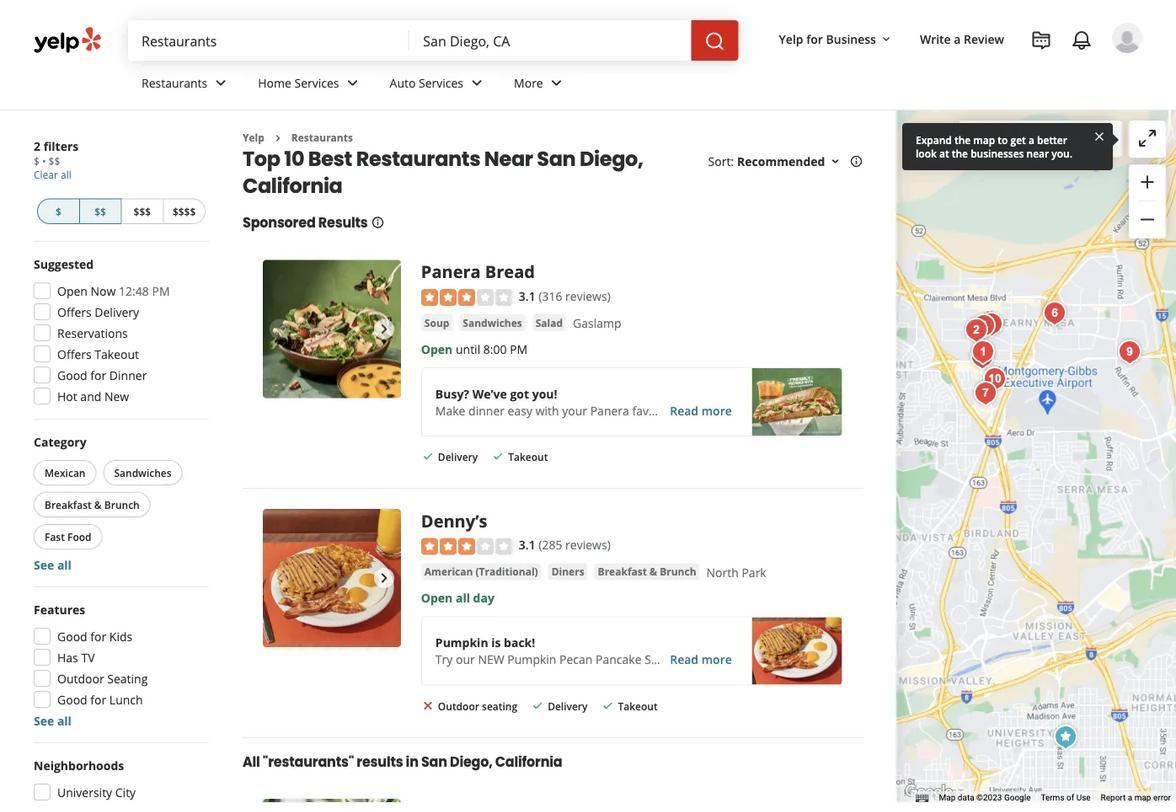 Task type: describe. For each thing, give the bounding box(es) containing it.
offers for offers takeout
[[57, 346, 92, 362]]

1 vertical spatial delivery
[[438, 450, 478, 464]]

services for auto services
[[419, 75, 464, 91]]

of
[[1067, 793, 1075, 803]]

pumpkin is back!
[[436, 635, 536, 651]]

auto services link
[[376, 61, 501, 110]]

offers delivery
[[57, 304, 139, 320]]

projects image
[[1032, 30, 1052, 51]]

group containing neighborhoods
[[29, 757, 209, 803]]

clear
[[34, 168, 58, 182]]

home
[[258, 75, 292, 91]]

1 horizontal spatial pumpkin
[[508, 652, 557, 668]]

good for good for dinner
[[57, 367, 87, 383]]

features
[[34, 601, 85, 617]]

map for to
[[974, 133, 996, 147]]

we've
[[473, 385, 507, 402]]

bread
[[485, 260, 535, 283]]

expand
[[916, 133, 952, 147]]

16 checkmark v2 image
[[421, 450, 435, 463]]

outdoor for outdoor seating
[[438, 699, 480, 713]]

sandwiches link
[[460, 314, 526, 331]]

results
[[318, 213, 368, 232]]

salad button
[[533, 314, 567, 331]]

3.1 for panera bread
[[519, 288, 536, 304]]

expand the map to get a better look at the businesses near you.
[[916, 133, 1073, 160]]

16 chevron down v2 image
[[880, 33, 893, 46]]

map region
[[750, 24, 1177, 803]]

brunch for 'breakfast & brunch' button to the right
[[660, 565, 697, 579]]

$$ inside 'button'
[[95, 204, 106, 218]]

Near text field
[[423, 31, 678, 50]]

previous image for denny's
[[270, 568, 290, 589]]

24 chevron down v2 image for home services
[[343, 73, 363, 93]]

get
[[1011, 133, 1027, 147]]

a for report
[[1128, 793, 1133, 803]]

university city
[[57, 784, 136, 800]]

zoom out image
[[1138, 209, 1158, 230]]

3.1 (316 reviews)
[[519, 288, 611, 304]]

cross street image
[[966, 341, 1000, 374]]

reviews) for panera bread
[[566, 288, 611, 304]]

$ button
[[37, 199, 80, 224]]

•
[[42, 154, 46, 168]]

breakfast & brunch for 'breakfast & brunch' button to the right
[[598, 565, 697, 579]]

good for dinner
[[57, 367, 147, 383]]

group containing suggested
[[29, 255, 209, 410]]

keyboard shortcuts image
[[916, 794, 929, 803]]

got
[[510, 385, 529, 402]]

a inside 'expand the map to get a better look at the businesses near you.'
[[1029, 133, 1035, 147]]

is
[[492, 635, 501, 651]]

hot
[[57, 388, 77, 404]]

takeout inside group
[[95, 346, 139, 362]]

2 vertical spatial delivery
[[548, 699, 588, 713]]

good for good for kids
[[57, 628, 87, 644]]

Find text field
[[142, 31, 396, 50]]

offers takeout
[[57, 346, 139, 362]]

tv
[[81, 649, 95, 666]]

easy
[[508, 402, 533, 418]]

delivery inside group
[[95, 304, 139, 320]]

diners button
[[548, 564, 588, 580]]

results
[[357, 752, 403, 771]]

as
[[1033, 131, 1046, 147]]

0 vertical spatial &
[[94, 498, 102, 512]]

yelp for yelp for business
[[779, 31, 804, 47]]

has
[[57, 649, 78, 666]]

12:48
[[119, 283, 149, 299]]

for for business
[[807, 31, 823, 47]]

back!
[[504, 635, 536, 651]]

slideshow element for panera bread
[[263, 260, 401, 398]]

clear all link
[[34, 168, 71, 182]]

map
[[940, 793, 956, 803]]

0 horizontal spatial san
[[421, 752, 447, 771]]

1 horizontal spatial sandwiches button
[[460, 314, 526, 331]]

takeout for panera bread's 16 checkmark v2 image
[[508, 450, 548, 464]]

kids
[[109, 628, 133, 644]]

2 read from the top
[[670, 652, 699, 668]]

a for write
[[954, 31, 961, 47]]

sponsored
[[243, 213, 316, 232]]

0 vertical spatial restaurants link
[[128, 61, 245, 110]]

diego, inside top 10 best restaurants near san diego, california
[[580, 144, 644, 173]]

good for lunch
[[57, 692, 143, 708]]

panera inside the busy? we've got you! make dinner easy with your panera faves. read more
[[591, 402, 630, 418]]

open until 8:00 pm
[[421, 341, 528, 357]]

16 checkmark v2 image for denny's
[[531, 699, 545, 713]]

terms
[[1041, 793, 1065, 803]]

top 10 best restaurants near san diego, california
[[243, 144, 644, 200]]

day
[[473, 590, 495, 606]]

diners
[[552, 565, 585, 579]]

recommended button
[[738, 153, 842, 169]]

dinner
[[109, 367, 147, 383]]

city
[[115, 784, 136, 800]]

good for good for lunch
[[57, 692, 87, 708]]

takeout for the right 16 checkmark v2 image
[[618, 699, 658, 713]]

park social image
[[1039, 297, 1072, 330]]

breakfast & brunch link
[[595, 564, 700, 580]]

recommended
[[738, 153, 826, 169]]

see all button for category
[[34, 557, 72, 573]]

16 chevron down v2 image
[[829, 155, 842, 168]]

16 checkmark v2 image for panera bread
[[492, 450, 505, 463]]

denny's
[[421, 509, 488, 533]]

food
[[67, 530, 92, 544]]

university
[[57, 784, 112, 800]]

yelp for yelp link
[[243, 131, 265, 145]]

report a map error
[[1101, 793, 1172, 803]]

your
[[562, 402, 588, 418]]

make
[[436, 402, 466, 418]]

sort:
[[709, 153, 734, 169]]

1 horizontal spatial restaurants
[[292, 131, 353, 145]]

all "restaurants" results in san diego, california
[[243, 752, 563, 771]]

open now 12:48 pm
[[57, 283, 170, 299]]

google image
[[901, 781, 957, 803]]

yelp link
[[243, 131, 265, 145]]

$$ inside 2 filters $ • $$ clear all
[[49, 154, 60, 168]]

write a review link
[[914, 24, 1012, 54]]

1 horizontal spatial 16 info v2 image
[[850, 155, 864, 168]]

faves.
[[633, 402, 665, 418]]

report
[[1101, 793, 1126, 803]]

category
[[34, 434, 87, 450]]

slam®
[[645, 652, 682, 668]]

write
[[920, 31, 951, 47]]

until
[[456, 341, 481, 357]]

open for open until 8:00 pm
[[421, 341, 453, 357]]

user actions element
[[766, 21, 1167, 125]]

all down fast food button
[[57, 557, 72, 573]]

yelp for business button
[[773, 24, 900, 54]]

reservations
[[57, 325, 128, 341]]

new
[[104, 388, 129, 404]]

all left 'day'
[[456, 590, 470, 606]]

restaurants inside top 10 best restaurants near san diego, california
[[356, 144, 481, 173]]

write a review
[[920, 31, 1005, 47]]

ruby a. image
[[1113, 23, 1143, 53]]

look
[[916, 146, 937, 160]]

suggested
[[34, 256, 94, 272]]

1 vertical spatial &
[[650, 565, 658, 579]]

$$$ button
[[122, 199, 163, 224]]

0 horizontal spatial pumpkin
[[436, 635, 489, 651]]

steamy piggy image
[[968, 309, 1002, 343]]

mexican button
[[34, 460, 96, 486]]

8:00
[[484, 341, 507, 357]]

business categories element
[[128, 61, 1143, 110]]

1 horizontal spatial breakfast & brunch button
[[595, 564, 700, 580]]

salad
[[536, 316, 563, 329]]

outdoor seating
[[438, 699, 518, 713]]

bud's louisiana cafe image
[[1114, 335, 1147, 369]]

next image for panera bread
[[374, 319, 394, 339]]

formoosa image
[[960, 314, 994, 347]]

top
[[243, 144, 280, 173]]

and
[[80, 388, 101, 404]]

expand the map to get a better look at the businesses near you. tooltip
[[903, 123, 1114, 170]]

1 vertical spatial california
[[496, 752, 563, 771]]

©2023
[[977, 793, 1003, 803]]

previous image for panera bread
[[270, 319, 290, 339]]

sandwiches for sandwiches button to the bottom
[[114, 466, 172, 480]]

panera bread image
[[263, 260, 401, 398]]

kitakata ramen ban nai - san diego image
[[979, 362, 1013, 396]]



Task type: vqa. For each thing, say whether or not it's contained in the screenshot.
16 chevron right v2 icon
yes



Task type: locate. For each thing, give the bounding box(es) containing it.
2 services from the left
[[419, 75, 464, 91]]

0 horizontal spatial 16 info v2 image
[[371, 216, 385, 229]]

dinner
[[469, 402, 505, 418]]

data
[[958, 793, 975, 803]]

0 vertical spatial good
[[57, 367, 87, 383]]

notifications image
[[1072, 30, 1092, 51]]

1 vertical spatial brunch
[[660, 565, 697, 579]]

brunch inside group
[[104, 498, 140, 512]]

1 vertical spatial restaurants link
[[292, 131, 353, 145]]

0 vertical spatial next image
[[374, 319, 394, 339]]

0 vertical spatial more
[[702, 402, 732, 418]]

0 vertical spatial see all button
[[34, 557, 72, 573]]

pumpkin down back!
[[508, 652, 557, 668]]

google
[[1005, 793, 1031, 803]]

park
[[742, 564, 767, 580]]

denny's image
[[263, 509, 401, 647]]

read right faves.
[[670, 402, 699, 418]]

2 vertical spatial takeout
[[618, 699, 658, 713]]

3.1
[[519, 288, 536, 304], [519, 537, 536, 553]]

reviews)
[[566, 288, 611, 304], [566, 537, 611, 553]]

services right auto
[[419, 75, 464, 91]]

1 slideshow element from the top
[[263, 260, 401, 398]]

read more
[[670, 652, 732, 668]]

american (traditional)
[[425, 565, 538, 579]]

16 info v2 image
[[850, 155, 864, 168], [371, 216, 385, 229]]

see for features
[[34, 713, 54, 729]]

3.1 star rating image
[[421, 289, 512, 306], [421, 538, 512, 555]]

1 see all from the top
[[34, 557, 72, 573]]

0 vertical spatial $
[[34, 154, 40, 168]]

16 checkmark v2 image
[[492, 450, 505, 463], [531, 699, 545, 713], [601, 699, 615, 713]]

1 3.1 star rating image from the top
[[421, 289, 512, 306]]

offers down reservations
[[57, 346, 92, 362]]

now
[[91, 283, 116, 299]]

yelp left 16 chevron right v2 image
[[243, 131, 265, 145]]

for left business
[[807, 31, 823, 47]]

you.
[[1052, 146, 1073, 160]]

see all button
[[34, 557, 72, 573], [34, 713, 72, 729]]

16 info v2 image right 16 chevron down v2 icon
[[850, 155, 864, 168]]

1 horizontal spatial brunch
[[660, 565, 697, 579]]

3 good from the top
[[57, 692, 87, 708]]

a right write
[[954, 31, 961, 47]]

california inside top 10 best restaurants near san diego, california
[[243, 171, 343, 200]]

3.1 star rating image down panera bread
[[421, 289, 512, 306]]

open for open all day
[[421, 590, 453, 606]]

breakfast down mexican button
[[45, 498, 92, 512]]

better
[[1038, 133, 1068, 147]]

None field
[[142, 31, 396, 50], [423, 31, 678, 50]]

2 filters $ • $$ clear all
[[34, 138, 79, 182]]

services for home services
[[295, 75, 339, 91]]

0 horizontal spatial takeout
[[95, 346, 139, 362]]

& up fast food button
[[94, 498, 102, 512]]

$$ left $$$
[[95, 204, 106, 218]]

fast food button
[[34, 524, 102, 550]]

1 vertical spatial sandwiches
[[114, 466, 172, 480]]

none field up 24 chevron down v2 image
[[423, 31, 678, 50]]

a right report
[[1128, 793, 1133, 803]]

open inside group
[[57, 283, 88, 299]]

soup link
[[421, 314, 453, 331]]

0 horizontal spatial pm
[[152, 283, 170, 299]]

sandwiches right mexican
[[114, 466, 172, 480]]

next image left soup link
[[374, 319, 394, 339]]

1 vertical spatial pumpkin
[[508, 652, 557, 668]]

1 next image from the top
[[374, 319, 394, 339]]

seating
[[482, 699, 518, 713]]

0 horizontal spatial delivery
[[95, 304, 139, 320]]

0 vertical spatial brunch
[[104, 498, 140, 512]]

2 good from the top
[[57, 628, 87, 644]]

1 vertical spatial breakfast
[[598, 565, 647, 579]]

0 vertical spatial california
[[243, 171, 343, 200]]

0 vertical spatial panera
[[421, 260, 481, 283]]

2 previous image from the top
[[270, 568, 290, 589]]

outdoor right 16 close v2 icon
[[438, 699, 480, 713]]

close image
[[1093, 129, 1107, 143]]

24 chevron down v2 image for auto services
[[467, 73, 487, 93]]

breakfast & brunch
[[45, 498, 140, 512], [598, 565, 697, 579]]

diego, down the outdoor seating
[[450, 752, 493, 771]]

2 see all button from the top
[[34, 713, 72, 729]]

busy?
[[436, 385, 470, 402]]

denny's image
[[1050, 721, 1083, 754]]

1 horizontal spatial breakfast & brunch
[[598, 565, 697, 579]]

terms of use
[[1041, 793, 1091, 803]]

24 chevron down v2 image right auto services at the top of page
[[467, 73, 487, 93]]

16 close v2 image
[[421, 699, 435, 713]]

2 horizontal spatial restaurants
[[356, 144, 481, 173]]

open down soup link
[[421, 341, 453, 357]]

1 horizontal spatial panera
[[591, 402, 630, 418]]

24 chevron down v2 image left home
[[211, 73, 231, 93]]

all down good for lunch
[[57, 713, 72, 729]]

0 horizontal spatial diego,
[[450, 752, 493, 771]]

for for dinner
[[90, 367, 106, 383]]

3.1 for denny's
[[519, 537, 536, 553]]

sandwiches button right mexican button
[[103, 460, 183, 486]]

all inside 2 filters $ • $$ clear all
[[61, 168, 71, 182]]

0 horizontal spatial &
[[94, 498, 102, 512]]

2 more from the top
[[702, 652, 732, 668]]

soup button
[[421, 314, 453, 331]]

$ down clear all link
[[56, 204, 61, 218]]

3.1 star rating image for denny's
[[421, 538, 512, 555]]

1 horizontal spatial sandwiches
[[463, 316, 522, 329]]

2 horizontal spatial 16 checkmark v2 image
[[601, 699, 615, 713]]

takeout down pancake
[[618, 699, 658, 713]]

"restaurants"
[[263, 752, 354, 771]]

pm right 12:48
[[152, 283, 170, 299]]

breakfast & brunch button up food
[[34, 492, 151, 518]]

next image
[[374, 319, 394, 339], [374, 568, 394, 589]]

delivery down pecan at the bottom
[[548, 699, 588, 713]]

1 vertical spatial panera
[[591, 402, 630, 418]]

open
[[57, 283, 88, 299], [421, 341, 453, 357], [421, 590, 453, 606]]

24 chevron down v2 image inside auto services link
[[467, 73, 487, 93]]

breakfast & brunch for the topmost 'breakfast & brunch' button
[[45, 498, 140, 512]]

1 3.1 from the top
[[519, 288, 536, 304]]

0 vertical spatial 3.1 star rating image
[[421, 289, 512, 306]]

1 vertical spatial sandwiches button
[[103, 460, 183, 486]]

none field near
[[423, 31, 678, 50]]

2 offers from the top
[[57, 346, 92, 362]]

mexican
[[45, 466, 86, 480]]

services right home
[[295, 75, 339, 91]]

san inside top 10 best restaurants near san diego, california
[[537, 144, 576, 173]]

0 vertical spatial 16 info v2 image
[[850, 155, 864, 168]]

2 next image from the top
[[374, 568, 394, 589]]

a right get
[[1029, 133, 1035, 147]]

map for error
[[1135, 793, 1152, 803]]

0 vertical spatial previous image
[[270, 319, 290, 339]]

1 horizontal spatial none field
[[423, 31, 678, 50]]

1 horizontal spatial $$
[[95, 204, 106, 218]]

california up sponsored results
[[243, 171, 343, 200]]

0 vertical spatial delivery
[[95, 304, 139, 320]]

1 good from the top
[[57, 367, 87, 383]]

more right faves.
[[702, 402, 732, 418]]

1 previous image from the top
[[270, 319, 290, 339]]

3.1 star rating image for panera bread
[[421, 289, 512, 306]]

None search field
[[128, 20, 742, 61]]

san right in
[[421, 752, 447, 771]]

open down suggested
[[57, 283, 88, 299]]

map right as
[[1049, 131, 1073, 147]]

1 vertical spatial read
[[670, 652, 699, 668]]

pumpkin
[[436, 635, 489, 651], [508, 652, 557, 668]]

$$ button
[[80, 199, 122, 224]]

busy? we've got you! make dinner easy with your panera faves. read more
[[436, 385, 732, 418]]

open down the american
[[421, 590, 453, 606]]

flama llama image
[[967, 335, 1001, 369]]

the
[[955, 133, 971, 147], [952, 146, 969, 160]]

0 horizontal spatial breakfast & brunch
[[45, 498, 140, 512]]

map
[[1049, 131, 1073, 147], [974, 133, 996, 147], [1135, 793, 1152, 803]]

panera right your
[[591, 402, 630, 418]]

california
[[243, 171, 343, 200], [496, 752, 563, 771]]

0 vertical spatial read
[[670, 402, 699, 418]]

0 horizontal spatial breakfast & brunch button
[[34, 492, 151, 518]]

search image
[[705, 31, 725, 51]]

more inside the busy? we've got you! make dinner easy with your panera faves. read more
[[702, 402, 732, 418]]

search
[[993, 131, 1030, 147]]

takeout
[[95, 346, 139, 362], [508, 450, 548, 464], [618, 699, 658, 713]]

0 vertical spatial slideshow element
[[263, 260, 401, 398]]

1 vertical spatial slideshow element
[[263, 509, 401, 647]]

0 horizontal spatial yelp
[[243, 131, 265, 145]]

1 vertical spatial 16 info v2 image
[[371, 216, 385, 229]]

0 horizontal spatial breakfast
[[45, 498, 92, 512]]

san right near
[[537, 144, 576, 173]]

2 vertical spatial open
[[421, 590, 453, 606]]

denny's link
[[421, 509, 488, 533]]

0 vertical spatial 3.1
[[519, 288, 536, 304]]

outdoor down has tv
[[57, 671, 104, 687]]

has tv
[[57, 649, 95, 666]]

breakfast & brunch up food
[[45, 498, 140, 512]]

at
[[940, 146, 950, 160]]

0 horizontal spatial 24 chevron down v2 image
[[211, 73, 231, 93]]

1 none field from the left
[[142, 31, 396, 50]]

0 horizontal spatial sandwiches button
[[103, 460, 183, 486]]

open for open now 12:48 pm
[[57, 283, 88, 299]]

2 horizontal spatial 24 chevron down v2 image
[[467, 73, 487, 93]]

0 horizontal spatial sandwiches
[[114, 466, 172, 480]]

sandwiches up 8:00
[[463, 316, 522, 329]]

yelp
[[779, 31, 804, 47], [243, 131, 265, 145]]

restaurants inside business categories element
[[142, 75, 208, 91]]

(285
[[539, 537, 563, 553]]

use
[[1077, 793, 1091, 803]]

1 vertical spatial a
[[1029, 133, 1035, 147]]

3.1 left (316 at the top
[[519, 288, 536, 304]]

16 info v2 image right results
[[371, 216, 385, 229]]

moves
[[1076, 131, 1113, 147]]

map left "to"
[[974, 133, 996, 147]]

home services
[[258, 75, 339, 91]]

1 vertical spatial outdoor
[[438, 699, 480, 713]]

to
[[998, 133, 1009, 147]]

all right clear
[[61, 168, 71, 182]]

group
[[1130, 164, 1167, 239], [29, 255, 209, 410], [30, 433, 209, 573], [29, 601, 209, 729], [29, 757, 209, 803]]

2 slideshow element from the top
[[263, 509, 401, 647]]

group containing features
[[29, 601, 209, 729]]

2 3.1 from the top
[[519, 537, 536, 553]]

offers for offers delivery
[[57, 304, 92, 320]]

0 vertical spatial $$
[[49, 154, 60, 168]]

1 read from the top
[[670, 402, 699, 418]]

filters
[[44, 138, 79, 154]]

2 3.1 star rating image from the top
[[421, 538, 512, 555]]

seating
[[107, 671, 148, 687]]

good up hot
[[57, 367, 87, 383]]

1 vertical spatial good
[[57, 628, 87, 644]]

new
[[478, 652, 505, 668]]

1 reviews) from the top
[[566, 288, 611, 304]]

0 vertical spatial see
[[34, 557, 54, 573]]

for down offers takeout
[[90, 367, 106, 383]]

group containing category
[[30, 433, 209, 573]]

& left north
[[650, 565, 658, 579]]

see down fast
[[34, 557, 54, 573]]

1 horizontal spatial $
[[56, 204, 61, 218]]

24 chevron down v2 image inside home services link
[[343, 73, 363, 93]]

0 horizontal spatial a
[[954, 31, 961, 47]]

breakfast right diners
[[598, 565, 647, 579]]

24 chevron down v2 image
[[211, 73, 231, 93], [343, 73, 363, 93], [467, 73, 487, 93]]

1 services from the left
[[295, 75, 339, 91]]

map left error
[[1135, 793, 1152, 803]]

0 horizontal spatial 16 checkmark v2 image
[[492, 450, 505, 463]]

1 horizontal spatial 24 chevron down v2 image
[[343, 73, 363, 93]]

16 checkmark v2 image right "seating"
[[531, 699, 545, 713]]

see all up neighborhoods
[[34, 713, 72, 729]]

1 offers from the top
[[57, 304, 92, 320]]

with
[[536, 402, 559, 418]]

sandwiches for rightmost sandwiches button
[[463, 316, 522, 329]]

diners link
[[548, 564, 588, 580]]

sandwiches button up 8:00
[[460, 314, 526, 331]]

16 checkmark v2 image down "dinner"
[[492, 450, 505, 463]]

(316
[[539, 288, 563, 304]]

see all button down fast
[[34, 557, 72, 573]]

3.1 left (285
[[519, 537, 536, 553]]

breakfast & brunch button left north
[[595, 564, 700, 580]]

1 vertical spatial diego,
[[450, 752, 493, 771]]

more right slam®
[[702, 652, 732, 668]]

breakfast & brunch button
[[34, 492, 151, 518], [595, 564, 700, 580]]

slideshow element
[[263, 260, 401, 398], [263, 509, 401, 647]]

reviews) for denny's
[[566, 537, 611, 553]]

for inside button
[[807, 31, 823, 47]]

pm for open until 8:00 pm
[[510, 341, 528, 357]]

1 vertical spatial next image
[[374, 568, 394, 589]]

1 see all button from the top
[[34, 557, 72, 573]]

0 vertical spatial pm
[[152, 283, 170, 299]]

for for kids
[[90, 628, 106, 644]]

1 vertical spatial open
[[421, 341, 453, 357]]

see all down fast
[[34, 557, 72, 573]]

outdoor inside group
[[57, 671, 104, 687]]

map for moves
[[1049, 131, 1073, 147]]

for left kids
[[90, 628, 106, 644]]

previous image
[[270, 319, 290, 339], [270, 568, 290, 589]]

california down "seating"
[[496, 752, 563, 771]]

0 horizontal spatial $
[[34, 154, 40, 168]]

pumpkin up our
[[436, 635, 489, 651]]

16 chevron right v2 image
[[271, 131, 285, 145]]

1 vertical spatial 3.1 star rating image
[[421, 538, 512, 555]]

2 reviews) from the top
[[566, 537, 611, 553]]

1 vertical spatial $$
[[95, 204, 106, 218]]

$ inside 2 filters $ • $$ clear all
[[34, 154, 40, 168]]

see up neighborhoods
[[34, 713, 54, 729]]

pm right 8:00
[[510, 341, 528, 357]]

all
[[243, 752, 260, 771]]

in
[[406, 752, 419, 771]]

restaurants link
[[128, 61, 245, 110], [292, 131, 353, 145]]

3 24 chevron down v2 image from the left
[[467, 73, 487, 93]]

takeout down easy
[[508, 450, 548, 464]]

1 24 chevron down v2 image from the left
[[211, 73, 231, 93]]

yelp inside button
[[779, 31, 804, 47]]

$$ right •
[[49, 154, 60, 168]]

see all for category
[[34, 557, 72, 573]]

breakfast & brunch left north
[[598, 565, 697, 579]]

2 vertical spatial a
[[1128, 793, 1133, 803]]

delivery
[[95, 304, 139, 320], [438, 450, 478, 464], [548, 699, 588, 713]]

outdoor
[[57, 671, 104, 687], [438, 699, 480, 713]]

review
[[964, 31, 1005, 47]]

1 horizontal spatial pm
[[510, 341, 528, 357]]

2 see from the top
[[34, 713, 54, 729]]

1 horizontal spatial &
[[650, 565, 658, 579]]

2 horizontal spatial a
[[1128, 793, 1133, 803]]

slideshow element for denny's
[[263, 509, 401, 647]]

breakfast & brunch inside group
[[45, 498, 140, 512]]

woomiok image
[[970, 377, 1003, 411]]

good up has tv
[[57, 628, 87, 644]]

panera up soup
[[421, 260, 481, 283]]

try our new pumpkin pecan pancake slam®
[[436, 652, 682, 668]]

delivery down open now 12:48 pm
[[95, 304, 139, 320]]

zoom in image
[[1138, 172, 1158, 192]]

0 vertical spatial diego,
[[580, 144, 644, 173]]

0 horizontal spatial california
[[243, 171, 343, 200]]

16 checkmark v2 image down pancake
[[601, 699, 615, 713]]

auto
[[390, 75, 416, 91]]

1 more from the top
[[702, 402, 732, 418]]

read inside the busy? we've got you! make dinner easy with your panera faves. read more
[[670, 402, 699, 418]]

2 see all from the top
[[34, 713, 72, 729]]

ten seconds rice noodle image
[[975, 308, 1009, 341]]

24 chevron down v2 image left auto
[[343, 73, 363, 93]]

0 vertical spatial open
[[57, 283, 88, 299]]

for down outdoor seating
[[90, 692, 106, 708]]

gaslamp
[[573, 315, 622, 331]]

see all
[[34, 557, 72, 573], [34, 713, 72, 729]]

pm for open now 12:48 pm
[[152, 283, 170, 299]]

read right pancake
[[670, 652, 699, 668]]

good down outdoor seating
[[57, 692, 87, 708]]

offers up reservations
[[57, 304, 92, 320]]

yelp left business
[[779, 31, 804, 47]]

next image left the american
[[374, 568, 394, 589]]

1 see from the top
[[34, 557, 54, 573]]

$ left •
[[34, 154, 40, 168]]

24 chevron down v2 image for restaurants
[[211, 73, 231, 93]]

1 vertical spatial see all button
[[34, 713, 72, 729]]

outdoor for outdoor seating
[[57, 671, 104, 687]]

1 vertical spatial breakfast & brunch button
[[595, 564, 700, 580]]

takeout up dinner
[[95, 346, 139, 362]]

3.1 star rating image down denny's
[[421, 538, 512, 555]]

3.1 (285 reviews)
[[519, 537, 611, 553]]

try
[[436, 652, 453, 668]]

0 horizontal spatial panera
[[421, 260, 481, 283]]

2 none field from the left
[[423, 31, 678, 50]]

none field up home
[[142, 31, 396, 50]]

0 horizontal spatial services
[[295, 75, 339, 91]]

1 horizontal spatial takeout
[[508, 450, 548, 464]]

$ inside button
[[56, 204, 61, 218]]

reviews) up gaslamp
[[566, 288, 611, 304]]

more
[[514, 75, 543, 91]]

24 chevron down v2 image
[[547, 73, 567, 93]]

see all button up neighborhoods
[[34, 713, 72, 729]]

expand map image
[[1138, 128, 1158, 148]]

none field find
[[142, 31, 396, 50]]

see all for features
[[34, 713, 72, 729]]

for for lunch
[[90, 692, 106, 708]]

brunch for the topmost 'breakfast & brunch' button
[[104, 498, 140, 512]]

terms of use link
[[1041, 793, 1091, 803]]

a
[[954, 31, 961, 47], [1029, 133, 1035, 147], [1128, 793, 1133, 803]]

near
[[1027, 146, 1050, 160]]

see all button for features
[[34, 713, 72, 729]]

1 vertical spatial 3.1
[[519, 537, 536, 553]]

1 vertical spatial pm
[[510, 341, 528, 357]]

0 vertical spatial breakfast & brunch button
[[34, 492, 151, 518]]

outdoor seating
[[57, 671, 148, 687]]

diego, down business categories element
[[580, 144, 644, 173]]

0 horizontal spatial $$
[[49, 154, 60, 168]]

sandwiches
[[463, 316, 522, 329], [114, 466, 172, 480]]

soup
[[425, 316, 450, 329]]

1 horizontal spatial 16 checkmark v2 image
[[531, 699, 545, 713]]

delivery right 16 checkmark v2 icon
[[438, 450, 478, 464]]

reviews) up diners
[[566, 537, 611, 553]]

see for category
[[34, 557, 54, 573]]

neighborhoods
[[34, 757, 124, 773]]

1 vertical spatial reviews)
[[566, 537, 611, 553]]

sandwiches inside group
[[114, 466, 172, 480]]

restaurants
[[142, 75, 208, 91], [292, 131, 353, 145], [356, 144, 481, 173]]

0 vertical spatial yelp
[[779, 31, 804, 47]]

salad link
[[533, 314, 567, 331]]

0 horizontal spatial restaurants link
[[128, 61, 245, 110]]

2 24 chevron down v2 image from the left
[[343, 73, 363, 93]]

next image for denny's
[[374, 568, 394, 589]]

0 vertical spatial breakfast & brunch
[[45, 498, 140, 512]]

map inside 'expand the map to get a better look at the businesses near you.'
[[974, 133, 996, 147]]

2 horizontal spatial takeout
[[618, 699, 658, 713]]

0 vertical spatial breakfast
[[45, 498, 92, 512]]

0 vertical spatial outdoor
[[57, 671, 104, 687]]

panera
[[421, 260, 481, 283], [591, 402, 630, 418]]

near
[[485, 144, 533, 173]]



